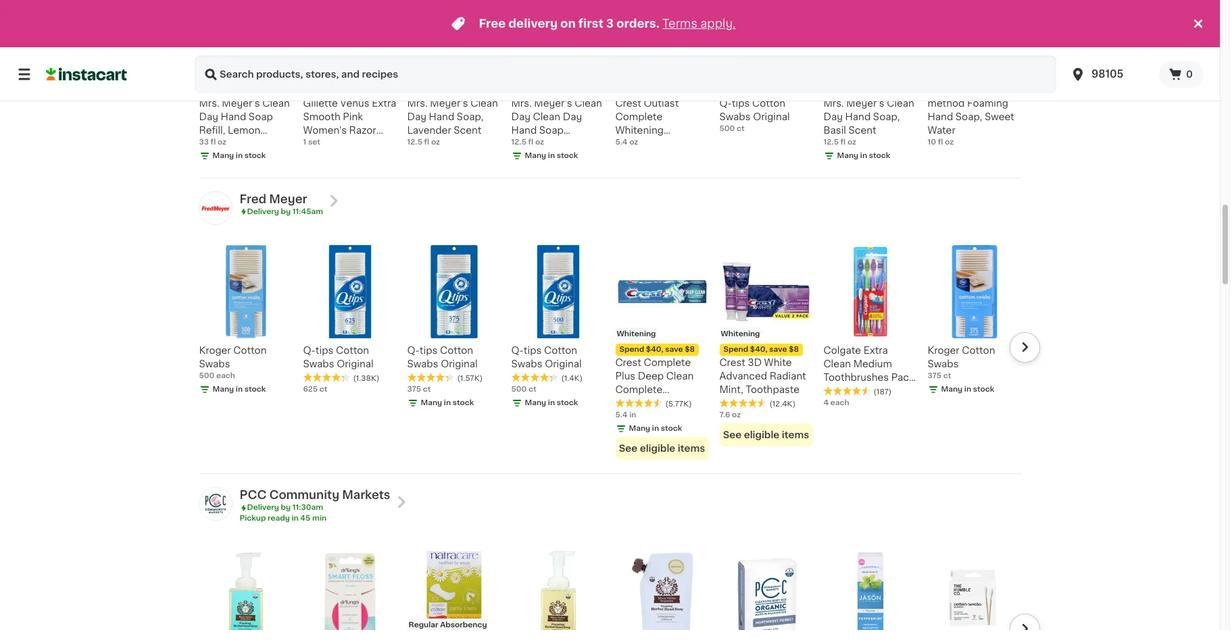 Task type: describe. For each thing, give the bounding box(es) containing it.
white
[[764, 358, 792, 368]]

original for (1.57k)
[[441, 360, 478, 369]]

kroger cotton swabs 375 ct
[[928, 346, 995, 380]]

many in stock down 500 ct
[[525, 400, 578, 407]]

1 vertical spatial complete
[[644, 358, 691, 368]]

many in stock down 375 ct
[[421, 400, 474, 407]]

4 each
[[824, 400, 850, 407]]

0 button
[[1159, 61, 1204, 88]]

product group containing crest 3d white advanced radiant mint, toothpaste
[[720, 245, 813, 447]]

razor
[[349, 126, 376, 135]]

toothpaste,
[[615, 412, 672, 422]]

complete inside crest outlast complete whitening toothpaste
[[615, 112, 663, 122]]

terms
[[662, 18, 698, 29]]

mrs. meyer's clean day hand soap, basil scent 12.5 fl oz
[[824, 99, 915, 146]]

q-tips cotton swabs original 500 ct
[[720, 99, 790, 132]]

whitening up "3d"
[[721, 331, 760, 338]]

on
[[560, 18, 576, 29]]

mrs. meyer's clean day clean day hand soap honeysuckle scent
[[511, 99, 604, 149]]

oz inside mrs. meyer's clean day hand soap, lavender scent 12.5 fl oz
[[431, 138, 440, 146]]

community
[[269, 490, 339, 501]]

4
[[824, 400, 829, 407]]

see eligible items for crest 3d white advanced radiant mint, toothpaste
[[723, 431, 809, 440]]

spend for 3d
[[724, 346, 748, 354]]

1 98105 button from the left
[[1062, 55, 1159, 93]]

product group containing crest complete plus deep clean complete whitening toothpaste, effervescent mint
[[615, 245, 709, 460]]

stock down kroger cotton swabs 500 each
[[245, 386, 266, 394]]

11:45am
[[292, 208, 323, 215]]

mint,
[[720, 385, 743, 395]]

98105
[[1092, 69, 1124, 79]]

item carousel region containing mrs. meyer's clean day hand soap refill, lemon verbena scent
[[199, 0, 1040, 172]]

hand inside mrs. meyer's clean day clean day hand soap honeysuckle scent
[[511, 126, 537, 135]]

many in stock inside product group
[[629, 425, 682, 433]]

many in stock down verbena on the top left of the page
[[213, 152, 266, 159]]

sweet
[[985, 112, 1015, 122]]

deep
[[638, 372, 664, 381]]

hand for refill,
[[221, 112, 246, 122]]

swabs inside q-tips cotton swabs original 500 ct
[[720, 112, 751, 122]]

scent inside mrs. meyer's clean day hand soap, basil scent 12.5 fl oz
[[849, 126, 877, 135]]

apply.
[[701, 18, 736, 29]]

5.4 in
[[615, 412, 636, 419]]

+
[[339, 139, 345, 149]]

stock down mrs. meyer's clean day hand soap, basil scent 12.5 fl oz at top right
[[869, 152, 891, 159]]

many down 375 ct
[[421, 400, 442, 407]]

fl inside mrs. meyer's clean day hand soap, basil scent 12.5 fl oz
[[841, 138, 846, 146]]

5.4 for 5.4 oz
[[615, 138, 628, 146]]

11:30am
[[292, 504, 323, 512]]

cotton inside 'kroger cotton swabs 375 ct'
[[962, 346, 995, 356]]

min
[[312, 515, 327, 523]]

see for crest complete plus deep clean complete whitening toothpaste, effervescent mint
[[619, 444, 638, 454]]

meyer
[[269, 194, 307, 205]]

mrs. for mrs. meyer's clean day clean day hand soap honeysuckle scent
[[511, 99, 532, 108]]

original inside q-tips cotton swabs original 500 ct
[[753, 112, 790, 122]]

scent inside mrs. meyer's clean day hand soap, lavender scent 12.5 fl oz
[[454, 126, 482, 135]]

fl inside method foaming hand soap, sweet water 10 fl oz
[[938, 138, 943, 146]]

5.4 oz
[[615, 138, 638, 146]]

7.6 oz
[[720, 412, 741, 419]]

outlast
[[644, 99, 679, 108]]

500 ct
[[511, 386, 537, 394]]

fred
[[240, 194, 266, 205]]

oz inside mrs. meyer's clean day hand soap, basil scent 12.5 fl oz
[[848, 138, 857, 146]]

terms apply. link
[[662, 18, 736, 29]]

clean for mrs. meyer's clean day clean day hand soap honeysuckle scent
[[575, 99, 602, 108]]

stock down 'kroger cotton swabs 375 ct'
[[973, 386, 995, 394]]

ct inside q-tips cotton swabs original 500 ct
[[737, 125, 745, 132]]

medium
[[854, 360, 892, 369]]

free delivery on first 3 orders. terms apply.
[[479, 18, 736, 29]]

tips for (1.4k)
[[524, 346, 542, 356]]

q- for (1.38k)
[[303, 346, 316, 356]]

2 vertical spatial complete
[[615, 385, 663, 395]]

pcc community markets
[[240, 490, 390, 501]]

markets
[[342, 490, 390, 501]]

spend $40, save $8 crest complete plus deep clean complete whitening toothpaste, effervescent mint
[[615, 346, 700, 435]]

whitening inside crest outlast complete whitening toothpaste
[[615, 126, 664, 135]]

day for basil
[[824, 112, 843, 122]]

whitening up the plus
[[617, 331, 656, 338]]

tips inside q-tips cotton swabs original 500 ct
[[732, 99, 750, 108]]

12.5 fl oz
[[511, 138, 544, 146]]

kroger for kroger cotton swabs 500 each
[[199, 346, 231, 356]]

delivery for delivery by 11:30am
[[247, 504, 279, 512]]

cleaner
[[824, 400, 861, 410]]

mrs. meyer's clean day hand soap refill, lemon verbena scent
[[199, 99, 290, 149]]

foaming
[[967, 99, 1009, 108]]

3 fl from the left
[[528, 138, 534, 146]]

1 vertical spatial 375
[[407, 386, 421, 394]]

1 fl from the left
[[211, 138, 216, 146]]

33 fl oz
[[199, 138, 227, 146]]

12.5 for lavender
[[407, 138, 422, 146]]

with
[[824, 387, 844, 396]]

2 vertical spatial 500
[[511, 386, 527, 394]]

q- inside q-tips cotton swabs original 500 ct
[[720, 99, 732, 108]]

mrs. for mrs. meyer's clean day hand soap, basil scent 12.5 fl oz
[[824, 99, 844, 108]]

3
[[606, 18, 614, 29]]

625
[[303, 386, 318, 394]]

500 inside q-tips cotton swabs original 500 ct
[[720, 125, 735, 132]]

2 98105 button from the left
[[1070, 55, 1151, 93]]

q-tips cotton swabs original for (1.4k)
[[511, 346, 582, 369]]

375 ct
[[407, 386, 431, 394]]

see eligible items button for crest complete plus deep clean complete whitening toothpaste, effervescent mint
[[615, 437, 709, 460]]

pink
[[343, 112, 363, 122]]

stock down (1.57k)
[[453, 400, 474, 407]]

(12.4k)
[[770, 401, 796, 408]]

45
[[300, 515, 310, 523]]

toothpaste inside crest outlast complete whitening toothpaste
[[615, 139, 669, 149]]

eligible for crest complete plus deep clean complete whitening toothpaste, effervescent mint
[[640, 444, 676, 454]]

effervescent
[[615, 426, 676, 435]]

gillette venus extra smooth pink women's razor handle + blade refills
[[303, 99, 396, 162]]

fred meyer image
[[199, 192, 232, 224]]

4 day from the left
[[563, 112, 582, 122]]

hand inside method foaming hand soap, sweet water 10 fl oz
[[928, 112, 953, 122]]

women's
[[303, 126, 347, 135]]

basil
[[824, 126, 846, 135]]

day for lavender
[[407, 112, 427, 122]]

clean for mrs. meyer's clean day hand soap refill, lemon verbena scent
[[262, 99, 290, 108]]

see eligible items button for crest 3d white advanced radiant mint, toothpaste
[[720, 424, 813, 447]]

honeysuckle
[[511, 139, 574, 149]]

by for 11:45am
[[281, 208, 291, 215]]

(1.4k)
[[561, 375, 583, 383]]

extra inside colgate extra clean medium toothbrushes pack with tongue cleaner
[[864, 346, 888, 356]]

kroger cotton swabs 500 each
[[199, 346, 267, 380]]

q- for (1.4k)
[[511, 346, 524, 356]]

refills
[[303, 153, 332, 162]]

many in stock down mrs. meyer's clean day hand soap, basil scent 12.5 fl oz at top right
[[837, 152, 891, 159]]

delivery for delivery by 11:45am
[[247, 208, 279, 215]]

$40, for 3d
[[750, 346, 768, 354]]

many down verbena on the top left of the page
[[213, 152, 234, 159]]

handle
[[303, 139, 337, 149]]

method foaming hand soap, sweet water 10 fl oz
[[928, 99, 1015, 146]]

gillette
[[303, 99, 338, 108]]

venus
[[340, 99, 370, 108]]

smooth
[[303, 112, 341, 122]]

colgate
[[824, 346, 861, 356]]

absorbency
[[440, 622, 487, 629]]

tips for (1.57k)
[[420, 346, 438, 356]]

ct for (1.38k)
[[320, 386, 327, 394]]

ct for (1.57k)
[[423, 386, 431, 394]]

free
[[479, 18, 506, 29]]

mrs. meyer's clean day hand soap, lavender scent 12.5 fl oz
[[407, 99, 498, 146]]

delivery by 11:30am
[[247, 504, 323, 512]]

soap, inside method foaming hand soap, sweet water 10 fl oz
[[956, 112, 982, 122]]

1 set
[[303, 138, 320, 146]]

regular
[[409, 622, 438, 629]]

plus
[[615, 372, 636, 381]]

7.6
[[720, 412, 730, 419]]

verbena
[[199, 139, 239, 149]]

500 inside kroger cotton swabs 500 each
[[199, 373, 215, 380]]

1
[[303, 138, 306, 146]]

$40, for complete
[[646, 346, 664, 354]]

swabs inside kroger cotton swabs 500 each
[[199, 360, 230, 369]]

375 inside 'kroger cotton swabs 375 ct'
[[928, 373, 942, 380]]

delivery by 11:45am
[[247, 208, 323, 215]]

many in stock down honeysuckle
[[525, 152, 578, 159]]



Task type: locate. For each thing, give the bounding box(es) containing it.
delivery
[[509, 18, 558, 29]]

q- for (1.57k)
[[407, 346, 420, 356]]

oz
[[218, 138, 227, 146], [431, 138, 440, 146], [535, 138, 544, 146], [629, 138, 638, 146], [848, 138, 857, 146], [945, 138, 954, 146], [732, 412, 741, 419]]

4 mrs. from the left
[[824, 99, 844, 108]]

1 horizontal spatial 12.5
[[511, 138, 527, 146]]

original for (1.4k)
[[545, 360, 582, 369]]

complete down outlast
[[615, 112, 663, 122]]

$8 up white
[[789, 346, 799, 354]]

2 kroger from the left
[[928, 346, 960, 356]]

eligible down 'effervescent'
[[640, 444, 676, 454]]

q- right outlast
[[720, 99, 732, 108]]

clean for mrs. meyer's clean day hand soap, basil scent 12.5 fl oz
[[887, 99, 915, 108]]

1 mrs. from the left
[[199, 99, 220, 108]]

soap up "lemon"
[[249, 112, 273, 122]]

5 day from the left
[[824, 112, 843, 122]]

limited time offer region
[[0, 0, 1190, 47]]

meyer's for lavender
[[430, 99, 468, 108]]

2 meyer's from the left
[[430, 99, 468, 108]]

1 by from the top
[[281, 208, 291, 215]]

0 vertical spatial see eligible items
[[723, 431, 809, 440]]

orders.
[[617, 18, 660, 29]]

kroger for kroger cotton swabs 375 ct
[[928, 346, 960, 356]]

1 horizontal spatial see eligible items button
[[720, 424, 813, 447]]

$8 inside spend $40, save $8 crest 3d white advanced radiant mint, toothpaste
[[789, 346, 799, 354]]

1 horizontal spatial q-tips cotton swabs original
[[407, 346, 478, 369]]

see down 7.6 oz
[[723, 431, 742, 440]]

clean
[[262, 99, 290, 108], [471, 99, 498, 108], [575, 99, 602, 108], [887, 99, 915, 108], [533, 112, 560, 122], [824, 360, 851, 369], [666, 372, 694, 381]]

day
[[199, 112, 218, 122], [407, 112, 427, 122], [511, 112, 531, 122], [563, 112, 582, 122], [824, 112, 843, 122]]

colgate extra clean medium toothbrushes pack with tongue cleaner
[[824, 346, 914, 410]]

0 horizontal spatial extra
[[372, 99, 396, 108]]

1 vertical spatial see eligible items
[[619, 444, 705, 454]]

★★★★★
[[303, 373, 350, 383], [303, 373, 350, 383], [407, 373, 455, 383], [407, 373, 455, 383], [511, 373, 559, 383], [511, 373, 559, 383], [824, 387, 871, 396], [824, 387, 871, 396], [615, 399, 663, 408], [615, 399, 663, 408], [720, 399, 767, 408], [720, 399, 767, 408]]

1 day from the left
[[199, 112, 218, 122]]

0 horizontal spatial soap,
[[457, 112, 484, 122]]

5.4 right mrs. meyer's clean day clean day hand soap honeysuckle scent
[[615, 138, 628, 146]]

meyer's for basil
[[847, 99, 885, 108]]

extra
[[372, 99, 396, 108], [864, 346, 888, 356]]

crest up the plus
[[615, 358, 641, 368]]

2 horizontal spatial 500
[[720, 125, 735, 132]]

whitening
[[615, 126, 664, 135], [617, 331, 656, 338], [721, 331, 760, 338], [615, 399, 664, 408]]

500
[[720, 125, 735, 132], [199, 373, 215, 380], [511, 386, 527, 394]]

items down (12.4k)
[[782, 431, 809, 440]]

soap, for lavender
[[457, 112, 484, 122]]

0 vertical spatial 5.4
[[615, 138, 628, 146]]

5.4 inside product group
[[615, 412, 628, 419]]

1 horizontal spatial soap,
[[873, 112, 900, 122]]

0 horizontal spatial product group
[[615, 245, 709, 460]]

1 vertical spatial items
[[678, 444, 705, 454]]

2 soap, from the left
[[873, 112, 900, 122]]

instacart logo image
[[46, 66, 127, 82]]

3 meyer's from the left
[[534, 99, 572, 108]]

0 horizontal spatial save
[[665, 346, 683, 354]]

scent inside mrs. meyer's clean day clean day hand soap honeysuckle scent
[[576, 139, 604, 149]]

see down 'effervescent'
[[619, 444, 638, 454]]

0 vertical spatial each
[[216, 373, 235, 380]]

0 vertical spatial soap
[[249, 112, 273, 122]]

soap up honeysuckle
[[539, 126, 564, 135]]

12.5 inside mrs. meyer's clean day hand soap, basil scent 12.5 fl oz
[[824, 138, 839, 146]]

hand
[[221, 112, 246, 122], [429, 112, 454, 122], [845, 112, 871, 122], [928, 112, 953, 122], [511, 126, 537, 135]]

hand up 12.5 fl oz at the top left of the page
[[511, 126, 537, 135]]

hand up "lemon"
[[221, 112, 246, 122]]

ct
[[737, 125, 745, 132], [943, 373, 951, 380], [320, 386, 327, 394], [423, 386, 431, 394], [529, 386, 537, 394]]

items for crest complete plus deep clean complete whitening toothpaste, effervescent mint
[[678, 444, 705, 454]]

0 vertical spatial 500
[[720, 125, 735, 132]]

meyer's inside mrs. meyer's clean day hand soap refill, lemon verbena scent
[[222, 99, 260, 108]]

meyer's inside mrs. meyer's clean day clean day hand soap honeysuckle scent
[[534, 99, 572, 108]]

toothbrushes
[[824, 373, 889, 383]]

0 vertical spatial complete
[[615, 112, 663, 122]]

see eligible items down (12.4k)
[[723, 431, 809, 440]]

first
[[579, 18, 604, 29]]

eligible down (12.4k)
[[744, 431, 780, 440]]

clean for colgate extra clean medium toothbrushes pack with tongue cleaner
[[824, 360, 851, 369]]

12.5
[[407, 138, 422, 146], [511, 138, 527, 146], [824, 138, 839, 146]]

1 horizontal spatial kroger
[[928, 346, 960, 356]]

hand up basil on the right of page
[[845, 112, 871, 122]]

$40,
[[646, 346, 664, 354], [750, 346, 768, 354]]

by down meyer
[[281, 208, 291, 215]]

clean for mrs. meyer's clean day hand soap, lavender scent 12.5 fl oz
[[471, 99, 498, 108]]

day up the refill,
[[199, 112, 218, 122]]

(1.38k)
[[353, 375, 379, 383]]

hand for basil
[[845, 112, 871, 122]]

1 save from the left
[[665, 346, 683, 354]]

see for crest 3d white advanced radiant mint, toothpaste
[[723, 431, 742, 440]]

pickup ready in 45 min
[[240, 515, 327, 523]]

pcc
[[240, 490, 267, 501]]

1 vertical spatial item carousel region
[[180, 240, 1040, 469]]

meyer's for hand
[[534, 99, 572, 108]]

0 horizontal spatial items
[[678, 444, 705, 454]]

1 vertical spatial 5.4
[[615, 412, 628, 419]]

1 horizontal spatial extra
[[864, 346, 888, 356]]

1 vertical spatial eligible
[[640, 444, 676, 454]]

set
[[308, 138, 320, 146]]

0 horizontal spatial $8
[[685, 346, 695, 354]]

0 vertical spatial eligible
[[744, 431, 780, 440]]

soap, inside mrs. meyer's clean day hand soap, lavender scent 12.5 fl oz
[[457, 112, 484, 122]]

soap, inside mrs. meyer's clean day hand soap, basil scent 12.5 fl oz
[[873, 112, 900, 122]]

meyer's
[[222, 99, 260, 108], [430, 99, 468, 108], [534, 99, 572, 108], [847, 99, 885, 108]]

4 fl from the left
[[841, 138, 846, 146]]

1 12.5 from the left
[[407, 138, 422, 146]]

0 horizontal spatial see eligible items button
[[615, 437, 709, 460]]

many down 'kroger cotton swabs 375 ct'
[[941, 386, 963, 394]]

1 meyer's from the left
[[222, 99, 260, 108]]

2 day from the left
[[407, 112, 427, 122]]

12.5 for basil
[[824, 138, 839, 146]]

spend
[[620, 346, 644, 354], [724, 346, 748, 354]]

2 $40, from the left
[[750, 346, 768, 354]]

3d
[[748, 358, 762, 368]]

3 soap, from the left
[[956, 112, 982, 122]]

swabs inside 'kroger cotton swabs 375 ct'
[[928, 360, 959, 369]]

1 horizontal spatial toothpaste
[[746, 385, 800, 395]]

many in stock down toothpaste,
[[629, 425, 682, 433]]

day up honeysuckle
[[563, 112, 582, 122]]

0 vertical spatial items
[[782, 431, 809, 440]]

original for (1.38k)
[[337, 360, 374, 369]]

crest up the "advanced" on the bottom right
[[720, 358, 746, 368]]

0 vertical spatial delivery
[[247, 208, 279, 215]]

1 horizontal spatial eligible
[[744, 431, 780, 440]]

many inside product group
[[629, 425, 650, 433]]

q-
[[720, 99, 732, 108], [303, 346, 316, 356], [407, 346, 420, 356], [511, 346, 524, 356]]

2 spend from the left
[[724, 346, 748, 354]]

clean inside mrs. meyer's clean day hand soap, basil scent 12.5 fl oz
[[887, 99, 915, 108]]

0 vertical spatial item carousel region
[[199, 0, 1040, 172]]

Search field
[[195, 55, 1057, 93]]

1 vertical spatial 500
[[199, 373, 215, 380]]

1 horizontal spatial spend
[[724, 346, 748, 354]]

1 horizontal spatial $8
[[789, 346, 799, 354]]

q- up 625
[[303, 346, 316, 356]]

oz inside method foaming hand soap, sweet water 10 fl oz
[[945, 138, 954, 146]]

mrs. up basil on the right of page
[[824, 99, 844, 108]]

$40, inside spend $40, save $8 crest 3d white advanced radiant mint, toothpaste
[[750, 346, 768, 354]]

2 12.5 from the left
[[511, 138, 527, 146]]

in
[[236, 152, 243, 159], [548, 152, 555, 159], [860, 152, 867, 159], [236, 386, 243, 394], [965, 386, 971, 394], [444, 400, 451, 407], [548, 400, 555, 407], [629, 412, 636, 419], [652, 425, 659, 433], [292, 515, 299, 523]]

0 horizontal spatial 375
[[407, 386, 421, 394]]

1 horizontal spatial 375
[[928, 373, 942, 380]]

0 vertical spatial see
[[723, 431, 742, 440]]

mrs. up 12.5 fl oz at the top left of the page
[[511, 99, 532, 108]]

see eligible items button down (12.4k)
[[720, 424, 813, 447]]

ct for (1.4k)
[[529, 386, 537, 394]]

day up 12.5 fl oz at the top left of the page
[[511, 112, 531, 122]]

whitening inside spend $40, save $8 crest complete plus deep clean complete whitening toothpaste, effervescent mint
[[615, 399, 664, 408]]

many down honeysuckle
[[525, 152, 546, 159]]

ready
[[268, 515, 290, 523]]

q-tips cotton swabs original
[[303, 346, 374, 369], [407, 346, 478, 369], [511, 346, 582, 369]]

2 mrs. from the left
[[407, 99, 428, 108]]

day up lavender
[[407, 112, 427, 122]]

12.5 inside mrs. meyer's clean day hand soap, lavender scent 12.5 fl oz
[[407, 138, 422, 146]]

hand inside mrs. meyer's clean day hand soap, basil scent 12.5 fl oz
[[845, 112, 871, 122]]

meyer's for refill,
[[222, 99, 260, 108]]

by
[[281, 208, 291, 215], [281, 504, 291, 512]]

crest down search field
[[615, 99, 641, 108]]

day for refill,
[[199, 112, 218, 122]]

mrs. for mrs. meyer's clean day hand soap, lavender scent 12.5 fl oz
[[407, 99, 428, 108]]

3 12.5 from the left
[[824, 138, 839, 146]]

$40, up "3d"
[[750, 346, 768, 354]]

None search field
[[195, 55, 1057, 93]]

original
[[753, 112, 790, 122], [337, 360, 374, 369], [441, 360, 478, 369], [545, 360, 582, 369]]

regular absorbency link
[[407, 552, 501, 631]]

mrs.
[[199, 99, 220, 108], [407, 99, 428, 108], [511, 99, 532, 108], [824, 99, 844, 108]]

$8 up (5.77k)
[[685, 346, 695, 354]]

regular absorbency
[[409, 622, 487, 629]]

crest inside spend $40, save $8 crest 3d white advanced radiant mint, toothpaste
[[720, 358, 746, 368]]

many in stock down kroger cotton swabs 500 each
[[213, 386, 266, 394]]

$8 inside spend $40, save $8 crest complete plus deep clean complete whitening toothpaste, effervescent mint
[[685, 346, 695, 354]]

items
[[782, 431, 809, 440], [678, 444, 705, 454]]

delivery down 'fred'
[[247, 208, 279, 215]]

kroger inside 'kroger cotton swabs 375 ct'
[[928, 346, 960, 356]]

see eligible items for crest complete plus deep clean complete whitening toothpaste, effervescent mint
[[619, 444, 705, 454]]

2 horizontal spatial q-tips cotton swabs original
[[511, 346, 582, 369]]

mrs. up the refill,
[[199, 99, 220, 108]]

crest for complete
[[615, 358, 641, 368]]

stock inside product group
[[661, 425, 682, 433]]

mrs. inside mrs. meyer's clean day hand soap, lavender scent 12.5 fl oz
[[407, 99, 428, 108]]

tips for (1.38k)
[[316, 346, 333, 356]]

item carousel region
[[199, 0, 1040, 172], [180, 240, 1040, 469], [199, 546, 1040, 631]]

mrs. for mrs. meyer's clean day hand soap refill, lemon verbena scent
[[199, 99, 220, 108]]

advanced
[[720, 372, 767, 381]]

1 5.4 from the top
[[615, 138, 628, 146]]

1 product group from the left
[[615, 245, 709, 460]]

1 horizontal spatial $40,
[[750, 346, 768, 354]]

complete down the deep
[[615, 385, 663, 395]]

q-tips cotton swabs original for (1.57k)
[[407, 346, 478, 369]]

item carousel region for fred meyer
[[180, 240, 1040, 469]]

0
[[1186, 70, 1193, 79]]

tongue
[[846, 387, 881, 396]]

2 fl from the left
[[424, 138, 429, 146]]

ct inside 'kroger cotton swabs 375 ct'
[[943, 373, 951, 380]]

eligible for crest 3d white advanced radiant mint, toothpaste
[[744, 431, 780, 440]]

0 horizontal spatial q-tips cotton swabs original
[[303, 346, 374, 369]]

1 horizontal spatial each
[[831, 400, 850, 407]]

0 horizontal spatial eligible
[[640, 444, 676, 454]]

product group
[[615, 245, 709, 460], [720, 245, 813, 447]]

q-tips cotton swabs original for (1.38k)
[[303, 346, 374, 369]]

extra inside gillette venus extra smooth pink women's razor handle + blade refills
[[372, 99, 396, 108]]

0 vertical spatial by
[[281, 208, 291, 215]]

many down basil on the right of page
[[837, 152, 859, 159]]

many down kroger cotton swabs 500 each
[[213, 386, 234, 394]]

1 horizontal spatial 500
[[511, 386, 527, 394]]

0 vertical spatial 375
[[928, 373, 942, 380]]

stock
[[245, 152, 266, 159], [557, 152, 578, 159], [869, 152, 891, 159], [245, 386, 266, 394], [973, 386, 995, 394], [453, 400, 474, 407], [557, 400, 578, 407], [661, 425, 682, 433]]

kroger inside kroger cotton swabs 500 each
[[199, 346, 231, 356]]

extra right venus
[[372, 99, 396, 108]]

many
[[213, 152, 234, 159], [525, 152, 546, 159], [837, 152, 859, 159], [213, 386, 234, 394], [941, 386, 963, 394], [421, 400, 442, 407], [525, 400, 546, 407], [629, 425, 650, 433]]

2 by from the top
[[281, 504, 291, 512]]

spend for complete
[[620, 346, 644, 354]]

0 horizontal spatial 12.5
[[407, 138, 422, 146]]

hand up water
[[928, 112, 953, 122]]

3 mrs. from the left
[[511, 99, 532, 108]]

$40, up the deep
[[646, 346, 664, 354]]

scent inside mrs. meyer's clean day hand soap refill, lemon verbena scent
[[241, 139, 269, 149]]

cotton inside q-tips cotton swabs original 500 ct
[[752, 99, 786, 108]]

lemon
[[228, 126, 260, 135]]

5.4 up 'effervescent'
[[615, 412, 628, 419]]

2 horizontal spatial 12.5
[[824, 138, 839, 146]]

meyer's inside mrs. meyer's clean day hand soap, lavender scent 12.5 fl oz
[[430, 99, 468, 108]]

1 vertical spatial each
[[831, 400, 850, 407]]

1 soap, from the left
[[457, 112, 484, 122]]

crest outlast complete whitening toothpaste
[[615, 99, 679, 149]]

0 vertical spatial extra
[[372, 99, 396, 108]]

clean inside colgate extra clean medium toothbrushes pack with tongue cleaner
[[824, 360, 851, 369]]

hand inside mrs. meyer's clean day hand soap refill, lemon verbena scent
[[221, 112, 246, 122]]

1 delivery from the top
[[247, 208, 279, 215]]

soap,
[[457, 112, 484, 122], [873, 112, 900, 122], [956, 112, 982, 122]]

mrs. inside mrs. meyer's clean day hand soap, basil scent 12.5 fl oz
[[824, 99, 844, 108]]

2 delivery from the top
[[247, 504, 279, 512]]

save inside spend $40, save $8 crest 3d white advanced radiant mint, toothpaste
[[769, 346, 787, 354]]

1 horizontal spatial soap
[[539, 126, 564, 135]]

method
[[928, 99, 965, 108]]

0 horizontal spatial toothpaste
[[615, 139, 669, 149]]

save up (5.77k)
[[665, 346, 683, 354]]

0 horizontal spatial soap
[[249, 112, 273, 122]]

1 kroger from the left
[[199, 346, 231, 356]]

day inside mrs. meyer's clean day hand soap, basil scent 12.5 fl oz
[[824, 112, 843, 122]]

refill,
[[199, 126, 225, 135]]

day inside mrs. meyer's clean day hand soap, lavender scent 12.5 fl oz
[[407, 112, 427, 122]]

fred meyer
[[240, 194, 307, 205]]

2 vertical spatial item carousel region
[[199, 546, 1040, 631]]

delivery up pickup
[[247, 504, 279, 512]]

whitening up toothpaste,
[[615, 399, 664, 408]]

item carousel region containing kroger cotton swabs
[[180, 240, 1040, 469]]

625 ct
[[303, 386, 327, 394]]

scent right lavender
[[454, 126, 482, 135]]

q-tips cotton swabs original up (1.57k)
[[407, 346, 478, 369]]

4 meyer's from the left
[[847, 99, 885, 108]]

scent left "5.4 oz"
[[576, 139, 604, 149]]

day inside mrs. meyer's clean day hand soap refill, lemon verbena scent
[[199, 112, 218, 122]]

1 horizontal spatial see eligible items
[[723, 431, 809, 440]]

soap inside mrs. meyer's clean day hand soap refill, lemon verbena scent
[[249, 112, 273, 122]]

stock down honeysuckle
[[557, 152, 578, 159]]

0 vertical spatial toothpaste
[[615, 139, 669, 149]]

save
[[665, 346, 683, 354], [769, 346, 787, 354]]

10
[[928, 138, 936, 146]]

1 horizontal spatial items
[[782, 431, 809, 440]]

kroger
[[199, 346, 231, 356], [928, 346, 960, 356]]

complete up the deep
[[644, 358, 691, 368]]

q- up 375 ct
[[407, 346, 420, 356]]

3 q-tips cotton swabs original from the left
[[511, 346, 582, 369]]

water
[[928, 126, 956, 135]]

see eligible items button down 'effervescent'
[[615, 437, 709, 460]]

1 vertical spatial toothpaste
[[746, 385, 800, 395]]

radiant
[[770, 372, 806, 381]]

spend inside spend $40, save $8 crest complete plus deep clean complete whitening toothpaste, effervescent mint
[[620, 346, 644, 354]]

soap, for basil
[[873, 112, 900, 122]]

items down mint
[[678, 444, 705, 454]]

spend up the plus
[[620, 346, 644, 354]]

98105 button
[[1062, 55, 1159, 93], [1070, 55, 1151, 93]]

5.4 for 5.4 in
[[615, 412, 628, 419]]

q- up 500 ct
[[511, 346, 524, 356]]

1 horizontal spatial see
[[723, 431, 742, 440]]

clean inside spend $40, save $8 crest complete plus deep clean complete whitening toothpaste, effervescent mint
[[666, 372, 694, 381]]

0 horizontal spatial each
[[216, 373, 235, 380]]

save for complete
[[665, 346, 683, 354]]

many in stock
[[213, 152, 266, 159], [525, 152, 578, 159], [837, 152, 891, 159], [213, 386, 266, 394], [941, 386, 995, 394], [421, 400, 474, 407], [525, 400, 578, 407], [629, 425, 682, 433]]

clean inside mrs. meyer's clean day hand soap refill, lemon verbena scent
[[262, 99, 290, 108]]

33
[[199, 138, 209, 146]]

1 $40, from the left
[[646, 346, 664, 354]]

blade
[[348, 139, 375, 149]]

0 horizontal spatial see
[[619, 444, 638, 454]]

day up basil on the right of page
[[824, 112, 843, 122]]

tips
[[732, 99, 750, 108], [316, 346, 333, 356], [420, 346, 438, 356], [524, 346, 542, 356]]

2 save from the left
[[769, 346, 787, 354]]

cotton inside kroger cotton swabs 500 each
[[233, 346, 267, 356]]

meyer's inside mrs. meyer's clean day hand soap, basil scent 12.5 fl oz
[[847, 99, 885, 108]]

mrs. inside mrs. meyer's clean day clean day hand soap honeysuckle scent
[[511, 99, 532, 108]]

by up 'pickup ready in 45 min'
[[281, 504, 291, 512]]

stock down "lemon"
[[245, 152, 266, 159]]

mint
[[679, 426, 700, 435]]

spend up "3d"
[[724, 346, 748, 354]]

q-tips cotton swabs original up (1.38k) at the bottom of the page
[[303, 346, 374, 369]]

crest for 3d
[[720, 358, 746, 368]]

whitening up "5.4 oz"
[[615, 126, 664, 135]]

$8 for clean
[[685, 346, 695, 354]]

pickup
[[240, 515, 266, 523]]

mrs. inside mrs. meyer's clean day hand soap refill, lemon verbena scent
[[199, 99, 220, 108]]

$8 for radiant
[[789, 346, 799, 354]]

save for 3d
[[769, 346, 787, 354]]

soap inside mrs. meyer's clean day clean day hand soap honeysuckle scent
[[539, 126, 564, 135]]

many down toothpaste,
[[629, 425, 650, 433]]

hand for lavender
[[429, 112, 454, 122]]

mrs. up lavender
[[407, 99, 428, 108]]

save up white
[[769, 346, 787, 354]]

extra up medium
[[864, 346, 888, 356]]

many down 500 ct
[[525, 400, 546, 407]]

crest inside spend $40, save $8 crest complete plus deep clean complete whitening toothpaste, effervescent mint
[[615, 358, 641, 368]]

3 day from the left
[[511, 112, 531, 122]]

1 spend from the left
[[620, 346, 644, 354]]

2 product group from the left
[[720, 245, 813, 447]]

stock down (1.4k)
[[557, 400, 578, 407]]

fl
[[211, 138, 216, 146], [424, 138, 429, 146], [528, 138, 534, 146], [841, 138, 846, 146], [938, 138, 943, 146]]

2 horizontal spatial soap,
[[956, 112, 982, 122]]

2 5.4 from the top
[[615, 412, 628, 419]]

toothpaste
[[615, 139, 669, 149], [746, 385, 800, 395]]

1 vertical spatial by
[[281, 504, 291, 512]]

lavender
[[407, 126, 451, 135]]

pcc community markets image
[[199, 488, 232, 521]]

see
[[723, 431, 742, 440], [619, 444, 638, 454]]

(187)
[[874, 389, 892, 396]]

hand inside mrs. meyer's clean day hand soap, lavender scent 12.5 fl oz
[[429, 112, 454, 122]]

item carousel region containing regular absorbency
[[199, 546, 1040, 631]]

0 horizontal spatial kroger
[[199, 346, 231, 356]]

save inside spend $40, save $8 crest complete plus deep clean complete whitening toothpaste, effervescent mint
[[665, 346, 683, 354]]

0 horizontal spatial spend
[[620, 346, 644, 354]]

fl inside mrs. meyer's clean day hand soap, lavender scent 12.5 fl oz
[[424, 138, 429, 146]]

1 $8 from the left
[[685, 346, 695, 354]]

item carousel region for pcc community markets
[[199, 546, 1040, 631]]

0 horizontal spatial $40,
[[646, 346, 664, 354]]

0 horizontal spatial 500
[[199, 373, 215, 380]]

toothpaste inside spend $40, save $8 crest 3d white advanced radiant mint, toothpaste
[[746, 385, 800, 395]]

spend inside spend $40, save $8 crest 3d white advanced radiant mint, toothpaste
[[724, 346, 748, 354]]

scent right basil on the right of page
[[849, 126, 877, 135]]

5.4
[[615, 138, 628, 146], [615, 412, 628, 419]]

1 vertical spatial soap
[[539, 126, 564, 135]]

by for 11:30am
[[281, 504, 291, 512]]

0 horizontal spatial see eligible items
[[619, 444, 705, 454]]

q-tips cotton swabs original up (1.4k)
[[511, 346, 582, 369]]

hand up lavender
[[429, 112, 454, 122]]

1 vertical spatial see
[[619, 444, 638, 454]]

1 vertical spatial extra
[[864, 346, 888, 356]]

1 horizontal spatial save
[[769, 346, 787, 354]]

see eligible items down 'effervescent'
[[619, 444, 705, 454]]

items for crest 3d white advanced radiant mint, toothpaste
[[782, 431, 809, 440]]

1 horizontal spatial product group
[[720, 245, 813, 447]]

scent down "lemon"
[[241, 139, 269, 149]]

pack
[[891, 373, 914, 383]]

toothpaste down outlast
[[615, 139, 669, 149]]

2 $8 from the left
[[789, 346, 799, 354]]

day for hand
[[511, 112, 531, 122]]

many in stock down 'kroger cotton swabs 375 ct'
[[941, 386, 995, 394]]

each inside kroger cotton swabs 500 each
[[216, 373, 235, 380]]

oz inside product group
[[732, 412, 741, 419]]

crest inside crest outlast complete whitening toothpaste
[[615, 99, 641, 108]]

1 vertical spatial delivery
[[247, 504, 279, 512]]

toothpaste up (12.4k)
[[746, 385, 800, 395]]

$40, inside spend $40, save $8 crest complete plus deep clean complete whitening toothpaste, effervescent mint
[[646, 346, 664, 354]]

spend $40, save $8 crest 3d white advanced radiant mint, toothpaste
[[720, 346, 806, 395]]

clean inside mrs. meyer's clean day hand soap, lavender scent 12.5 fl oz
[[471, 99, 498, 108]]

(5.77k)
[[666, 401, 692, 408]]

1 q-tips cotton swabs original from the left
[[303, 346, 374, 369]]

stock down (5.77k)
[[661, 425, 682, 433]]

5 fl from the left
[[938, 138, 943, 146]]

2 q-tips cotton swabs original from the left
[[407, 346, 478, 369]]



Task type: vqa. For each thing, say whether or not it's contained in the screenshot.


